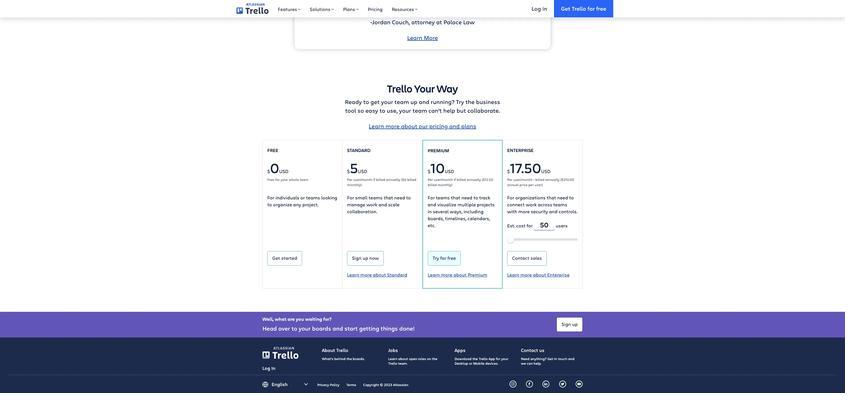 Task type: locate. For each thing, give the bounding box(es) containing it.
2 vertical spatial in
[[554, 357, 557, 361]]

for up several
[[428, 194, 435, 200]]

1 if from the left
[[373, 177, 375, 182]]

jobs
[[388, 347, 398, 353]]

sign for sign up now
[[352, 255, 362, 261]]

3 $ from the left
[[428, 168, 431, 174]]

the up but
[[466, 98, 475, 106]]

user/month inside $ 10 usd per user/month if billed annually ($12.50 billed monthly)
[[434, 177, 453, 182]]

billed left ($6
[[376, 177, 385, 182]]

1 vertical spatial free
[[448, 255, 456, 261]]

monthly) up small
[[347, 182, 362, 187]]

atlassian
[[393, 383, 409, 387]]

or inside the 'download the trello app for your desktop or mobile devices.'
[[469, 361, 473, 366]]

1 horizontal spatial our
[[526, 0, 535, 2]]

0 vertical spatial contact
[[512, 255, 530, 261]]

learn for learn about open roles on the trello team.
[[388, 357, 398, 361]]

attorney
[[411, 18, 435, 26]]

that up 'across'
[[547, 194, 556, 200]]

0 vertical spatial -
[[370, 18, 372, 26]]

free inside the $ 0 usd free for your whole team
[[267, 177, 274, 182]]

more
[[386, 122, 400, 130], [519, 208, 530, 214], [361, 272, 372, 278], [441, 272, 453, 278], [521, 272, 532, 278]]

$ inside $ 5 usd per user/month if billed annually ($6 billed monthly)
[[347, 168, 350, 174]]

touch
[[558, 357, 568, 361]]

2 horizontal spatial per
[[507, 177, 513, 182]]

user/month
[[353, 177, 372, 182], [434, 177, 453, 182], [514, 177, 533, 182]]

and inside trello your way ready to get your team up and running? try the business tool so easy to use, your team can't help but collaborate.
[[419, 98, 429, 106]]

teams
[[306, 194, 320, 200], [369, 194, 383, 200], [436, 194, 450, 200], [554, 201, 567, 207]]

0 horizontal spatial if
[[373, 177, 375, 182]]

contact up need
[[521, 347, 538, 353]]

1 vertical spatial team
[[413, 107, 427, 115]]

learn down easy
[[369, 122, 384, 130]]

2 $ from the left
[[347, 168, 350, 174]]

instagram image
[[511, 383, 515, 386]]

1 vertical spatial free
[[267, 177, 274, 182]]

1 horizontal spatial try
[[456, 98, 464, 106]]

teams up controls.
[[554, 201, 567, 207]]

more down 'sign up now' link at the left of page
[[361, 272, 372, 278]]

0 vertical spatial or
[[301, 194, 305, 200]]

log in link
[[263, 365, 276, 372]]

learn for learn more about enterprise
[[507, 272, 520, 278]]

2 per from the left
[[428, 177, 433, 182]]

try for free
[[433, 255, 456, 261]]

lives
[[365, 3, 377, 10]]

learn for learn more
[[407, 34, 423, 42]]

1 horizontal spatial we
[[521, 361, 526, 366]]

twitter image
[[561, 383, 565, 386]]

user/month for 10
[[434, 177, 453, 182]]

that up visualize
[[451, 194, 461, 200]]

learn left the more
[[407, 34, 423, 42]]

2 horizontal spatial that
[[547, 194, 556, 200]]

learn for learn more about our pricing and plans
[[369, 122, 384, 130]]

per up annual at the top
[[507, 177, 513, 182]]

and left 'scale'
[[379, 201, 387, 207]]

need up 'scale'
[[394, 194, 405, 200]]

1 horizontal spatial per
[[428, 177, 433, 182]]

0 horizontal spatial try
[[433, 255, 439, 261]]

1 horizontal spatial are
[[431, 3, 440, 10]]

2 horizontal spatial user/month
[[514, 177, 533, 182]]

1 horizontal spatial log
[[532, 5, 541, 12]]

2 for from the left
[[347, 194, 354, 200]]

learn down try for free "link"
[[428, 272, 440, 278]]

1 vertical spatial our
[[419, 122, 428, 130]]

per down the 10 at the right top of the page
[[428, 177, 433, 182]]

and
[[419, 98, 429, 106], [449, 122, 460, 130], [379, 201, 387, 207], [428, 201, 436, 207], [549, 208, 558, 214], [333, 325, 343, 332], [568, 357, 575, 361]]

4 $ from the left
[[507, 168, 510, 174]]

usd inside $ 5 usd per user/month if billed annually ($6 billed monthly)
[[358, 168, 367, 174]]

0 vertical spatial started
[[437, 0, 457, 2]]

0 vertical spatial log
[[532, 5, 541, 12]]

- down pricing
[[370, 18, 372, 26]]

0 horizontal spatial or
[[301, 194, 305, 200]]

3 user/month from the left
[[514, 177, 533, 182]]

1 horizontal spatial or
[[469, 361, 473, 366]]

billed for 10
[[457, 177, 466, 182]]

to right over
[[292, 325, 297, 332]]

billed up "multiple"
[[457, 177, 466, 182]]

0 horizontal spatial -
[[370, 18, 372, 26]]

1 $ from the left
[[267, 168, 270, 174]]

more down contact sales link
[[521, 272, 532, 278]]

are left you
[[288, 316, 295, 322]]

download
[[455, 357, 472, 361]]

1 vertical spatial enterprise
[[547, 272, 570, 278]]

2 horizontal spatial in
[[554, 357, 557, 361]]

2 free from the top
[[267, 177, 274, 182]]

teams up visualize
[[436, 194, 450, 200]]

to up controls.
[[569, 194, 574, 200]]

for up organize
[[267, 194, 274, 200]]

1 that from the left
[[384, 194, 393, 200]]

1 need from the left
[[394, 194, 405, 200]]

if
[[373, 177, 375, 182], [454, 177, 456, 182]]

to inside well, what are you waiting for? head over to your boards and start getting things done!
[[292, 325, 297, 332]]

1 vertical spatial contact
[[521, 347, 538, 353]]

to inside for organizations that need to connect work across teams with more security and controls.
[[569, 194, 574, 200]]

3 need from the left
[[557, 194, 568, 200]]

1 user/month from the left
[[353, 177, 372, 182]]

free up 0
[[267, 147, 278, 153]]

privacy
[[317, 383, 329, 387]]

2 if from the left
[[454, 177, 456, 182]]

0 vertical spatial team
[[395, 98, 409, 106]]

or left mobile
[[469, 361, 473, 366]]

1 vertical spatial we
[[521, 361, 526, 366]]

0 vertical spatial we
[[427, 0, 435, 2]]

usd
[[279, 168, 289, 174], [358, 168, 367, 174], [445, 168, 454, 174], [541, 168, 551, 174]]

trello inside trello your way ready to get your team up and running? try the business tool so easy to use, your team can't help but collaborate.
[[387, 82, 413, 95]]

work down organizations
[[526, 201, 537, 207]]

about inside learn more about standard link
[[373, 272, 386, 278]]

"people
[[310, 0, 331, 2]]

terms link
[[347, 383, 356, 387]]

0 vertical spatial are
[[431, 3, 440, 10]]

2 usd from the left
[[358, 168, 367, 174]]

monthly) inside $ 5 usd per user/month if billed annually ($6 billed monthly)
[[347, 182, 362, 187]]

need up "multiple"
[[462, 194, 473, 200]]

about inside learn more about premium link
[[454, 272, 467, 278]]

0 horizontal spatial annually
[[386, 177, 400, 182]]

we inside need anything? get in touch and we can help.
[[521, 361, 526, 366]]

sign
[[352, 255, 362, 261], [562, 321, 571, 327]]

2 work from the left
[[526, 201, 537, 207]]

copyright
[[363, 383, 379, 387]]

sign for sign up
[[562, 321, 571, 327]]

more down use,
[[386, 122, 400, 130]]

if inside $ 5 usd per user/month if billed annually ($6 billed monthly)
[[373, 177, 375, 182]]

0 horizontal spatial log
[[263, 365, 270, 371]]

0 vertical spatial get
[[561, 5, 571, 12]]

work inside for organizations that need to connect work across teams with more security and controls.
[[526, 201, 537, 207]]

has
[[498, 0, 507, 2]]

4 usd from the left
[[541, 168, 551, 174]]

0 vertical spatial free
[[267, 147, 278, 153]]

for up connect
[[507, 194, 514, 200]]

0 horizontal spatial monthly)
[[347, 182, 362, 187]]

usd inside the $ 17.50 usd per user/month - billed annually ($210.00 annual price per user)
[[541, 168, 551, 174]]

0 horizontal spatial need
[[394, 194, 405, 200]]

1 monthly) from the left
[[347, 182, 362, 187]]

monthly) down the 10 at the right top of the page
[[438, 182, 453, 187]]

1 for from the left
[[267, 194, 274, 200]]

need for for teams that need to track and visualize multiple projects in several ways, including boards, timelines, calendars, etc.
[[462, 194, 473, 200]]

and down 'across'
[[549, 208, 558, 214]]

done!
[[399, 325, 415, 332]]

learn more about standard link
[[347, 271, 407, 278]]

$ for 5
[[347, 168, 350, 174]]

we left can at the bottom
[[521, 361, 526, 366]]

need for for organizations that need to connect work across teams with more security and controls.
[[557, 194, 568, 200]]

$ inside the $ 0 usd free for your whole team
[[267, 168, 270, 174]]

0 horizontal spatial premium
[[428, 147, 449, 154]]

enterprise
[[507, 147, 534, 153], [547, 272, 570, 278]]

that inside for teams that need to track and visualize multiple projects in several ways, including boards, timelines, calendars, etc.
[[451, 194, 461, 200]]

1 horizontal spatial started
[[437, 0, 457, 2]]

per
[[529, 182, 534, 187]]

1 vertical spatial get
[[272, 255, 280, 261]]

the inside the 'download the trello app for your desktop or mobile devices.'
[[473, 357, 478, 361]]

1 vertical spatial or
[[469, 361, 473, 366]]

projects
[[477, 201, 495, 207]]

copyright © 2023 atlassian
[[363, 383, 409, 387]]

work
[[367, 201, 378, 207], [526, 201, 537, 207]]

©
[[380, 383, 383, 387]]

it
[[492, 0, 496, 2]]

download the trello app for your desktop or mobile devices.
[[455, 357, 509, 366]]

0 horizontal spatial in
[[428, 208, 432, 214]]

0 horizontal spatial sign
[[352, 255, 362, 261]]

0 horizontal spatial that
[[384, 194, 393, 200]]

1 vertical spatial standard
[[387, 272, 407, 278]]

3 usd from the left
[[445, 168, 454, 174]]

need inside for small teams that need to manage work and scale collaboration.
[[394, 194, 405, 200]]

billed for 17.50
[[536, 177, 545, 182]]

Users range field
[[507, 238, 578, 241]]

2 horizontal spatial need
[[557, 194, 568, 200]]

small
[[355, 194, 368, 200]]

we inside "people have generally been happier since we started using trello. it has made our lives a lot easier. people are less stressed."
[[427, 0, 435, 2]]

billed down the 10 at the right top of the page
[[428, 182, 437, 187]]

the right download
[[473, 357, 478, 361]]

are left less
[[431, 3, 440, 10]]

to left get
[[363, 98, 369, 106]]

about
[[322, 347, 335, 353]]

or up any
[[301, 194, 305, 200]]

for inside for teams that need to track and visualize multiple projects in several ways, including boards, timelines, calendars, etc.
[[428, 194, 435, 200]]

billed right ($6
[[407, 177, 416, 182]]

annually left ($6
[[386, 177, 400, 182]]

contact for contact sales
[[512, 255, 530, 261]]

user/month up the price
[[514, 177, 533, 182]]

3 that from the left
[[547, 194, 556, 200]]

$ inside the $ 17.50 usd per user/month - billed annually ($210.00 annual price per user)
[[507, 168, 510, 174]]

teams right small
[[369, 194, 383, 200]]

and left start
[[333, 325, 343, 332]]

manage
[[347, 201, 365, 207]]

team left can't
[[413, 107, 427, 115]]

get
[[561, 5, 571, 12], [272, 255, 280, 261], [548, 357, 554, 361]]

log in
[[263, 365, 276, 371]]

1 horizontal spatial -
[[533, 177, 535, 182]]

that up 'scale'
[[384, 194, 393, 200]]

0 horizontal spatial team
[[300, 177, 309, 182]]

user/month down 5
[[353, 177, 372, 182]]

track
[[479, 194, 491, 200]]

0 horizontal spatial work
[[367, 201, 378, 207]]

atlassian trello image
[[236, 3, 269, 14], [263, 347, 299, 359], [273, 347, 294, 350]]

to inside for small teams that need to manage work and scale collaboration.
[[406, 194, 411, 200]]

get for get started
[[272, 255, 280, 261]]

1 horizontal spatial get
[[548, 357, 554, 361]]

facebook image
[[528, 383, 531, 386]]

per for 17.50
[[507, 177, 513, 182]]

learn down contact sales link
[[507, 272, 520, 278]]

plans button
[[339, 0, 363, 17]]

more down connect
[[519, 208, 530, 214]]

team right whole
[[300, 177, 309, 182]]

usd for 17.50
[[541, 168, 551, 174]]

2 need from the left
[[462, 194, 473, 200]]

1 vertical spatial try
[[433, 255, 439, 261]]

that for for organizations that need to connect work across teams with more security and controls.
[[547, 194, 556, 200]]

annually inside the $ 17.50 usd per user/month - billed annually ($210.00 annual price per user)
[[546, 177, 560, 182]]

to left track
[[474, 194, 478, 200]]

trello inside the 'download the trello app for your desktop or mobile devices.'
[[479, 357, 488, 361]]

0 horizontal spatial started
[[281, 255, 297, 261]]

on
[[427, 357, 431, 361]]

for up manage
[[347, 194, 354, 200]]

billed inside the $ 17.50 usd per user/month - billed annually ($210.00 annual price per user)
[[536, 177, 545, 182]]

learn
[[407, 34, 423, 42], [369, 122, 384, 130], [347, 272, 359, 278], [428, 272, 440, 278], [507, 272, 520, 278], [388, 357, 398, 361]]

about for our
[[401, 122, 417, 130]]

teams up project.
[[306, 194, 320, 200]]

billed up the user)
[[536, 177, 545, 182]]

your right use,
[[399, 107, 411, 115]]

if inside $ 10 usd per user/month if billed annually ($12.50 billed monthly)
[[454, 177, 456, 182]]

1 horizontal spatial free
[[596, 5, 607, 12]]

1 annually from the left
[[386, 177, 400, 182]]

3 for from the left
[[428, 194, 435, 200]]

2 horizontal spatial up
[[572, 321, 578, 327]]

more inside for organizations that need to connect work across teams with more security and controls.
[[519, 208, 530, 214]]

youtube image
[[578, 383, 581, 386]]

that inside for organizations that need to connect work across teams with more security and controls.
[[547, 194, 556, 200]]

waiting
[[305, 316, 322, 322]]

what's
[[322, 357, 334, 361]]

for inside for small teams that need to manage work and scale collaboration.
[[347, 194, 354, 200]]

0 horizontal spatial are
[[288, 316, 295, 322]]

$ 5 usd per user/month if billed annually ($6 billed monthly)
[[347, 158, 416, 187]]

need inside for organizations that need to connect work across teams with more security and controls.
[[557, 194, 568, 200]]

contact left sales
[[512, 255, 530, 261]]

if up for small teams that need to manage work and scale collaboration.
[[373, 177, 375, 182]]

log in link
[[525, 0, 554, 17]]

2 annually from the left
[[467, 177, 481, 182]]

try up the learn more about premium
[[433, 255, 439, 261]]

monthly) inside $ 10 usd per user/month if billed annually ($12.50 billed monthly)
[[438, 182, 453, 187]]

3 annually from the left
[[546, 177, 560, 182]]

usd inside the $ 0 usd free for your whole team
[[279, 168, 289, 174]]

annually left "($210.00"
[[546, 177, 560, 182]]

2 user/month from the left
[[434, 177, 453, 182]]

0 horizontal spatial get
[[272, 255, 280, 261]]

1 horizontal spatial need
[[462, 194, 473, 200]]

and inside for organizations that need to connect work across teams with more security and controls.
[[549, 208, 558, 214]]

usd inside $ 10 usd per user/month if billed annually ($12.50 billed monthly)
[[445, 168, 454, 174]]

get inside "link"
[[272, 255, 280, 261]]

annually inside $ 10 usd per user/month if billed annually ($12.50 billed monthly)
[[467, 177, 481, 182]]

learn more about premium link
[[428, 271, 488, 278]]

1 vertical spatial started
[[281, 255, 297, 261]]

tool
[[345, 107, 356, 115]]

learn more about premium
[[428, 272, 488, 278]]

annually inside $ 5 usd per user/month if billed annually ($6 billed monthly)
[[386, 177, 400, 182]]

about for premium
[[454, 272, 467, 278]]

1 vertical spatial in
[[428, 208, 432, 214]]

1 horizontal spatial annually
[[467, 177, 481, 182]]

3 per from the left
[[507, 177, 513, 182]]

1 horizontal spatial if
[[454, 177, 456, 182]]

we for can
[[521, 361, 526, 366]]

2 vertical spatial team
[[300, 177, 309, 182]]

our up log in
[[526, 0, 535, 2]]

use,
[[387, 107, 398, 115]]

are inside well, what are you waiting for? head over to your boards and start getting things done!
[[288, 316, 295, 322]]

things
[[381, 325, 398, 332]]

4 for from the left
[[507, 194, 514, 200]]

0 vertical spatial sign
[[352, 255, 362, 261]]

if up visualize
[[454, 177, 456, 182]]

standard
[[347, 147, 371, 153], [387, 272, 407, 278]]

10
[[431, 158, 445, 177]]

for individuals or teams looking to organize any project.
[[267, 194, 337, 207]]

about inside learn more about enterprise link
[[533, 272, 546, 278]]

2 vertical spatial up
[[572, 321, 578, 327]]

that
[[384, 194, 393, 200], [451, 194, 461, 200], [547, 194, 556, 200]]

for organizations that need to connect work across teams with more security and controls.
[[507, 194, 578, 214]]

per down 5
[[347, 177, 352, 182]]

0 horizontal spatial up
[[363, 255, 368, 261]]

1 work from the left
[[367, 201, 378, 207]]

0 horizontal spatial we
[[427, 0, 435, 2]]

0 vertical spatial enterprise
[[507, 147, 534, 153]]

ready
[[345, 98, 362, 106]]

- up per
[[533, 177, 535, 182]]

and right touch
[[568, 357, 575, 361]]

team up use,
[[395, 98, 409, 106]]

per for 5
[[347, 177, 352, 182]]

monthly) for 10
[[438, 182, 453, 187]]

try up but
[[456, 98, 464, 106]]

log for log in
[[263, 365, 270, 371]]

1 horizontal spatial work
[[526, 201, 537, 207]]

1 vertical spatial up
[[363, 255, 368, 261]]

your up use,
[[381, 98, 393, 106]]

learn more
[[407, 34, 438, 42]]

your left whole
[[281, 177, 288, 182]]

try inside "link"
[[433, 255, 439, 261]]

1 horizontal spatial standard
[[387, 272, 407, 278]]

1 horizontal spatial user/month
[[434, 177, 453, 182]]

learn down 'sign up now' link at the left of page
[[347, 272, 359, 278]]

for for for organizations that need to connect work across teams with more security and controls.
[[507, 194, 514, 200]]

mobile
[[473, 361, 485, 366]]

your
[[381, 98, 393, 106], [399, 107, 411, 115], [281, 177, 288, 182], [299, 325, 311, 332], [501, 357, 509, 361]]

2 horizontal spatial team
[[413, 107, 427, 115]]

work inside for small teams that need to manage work and scale collaboration.
[[367, 201, 378, 207]]

to down ($6
[[406, 194, 411, 200]]

and down your
[[419, 98, 429, 106]]

teams inside for small teams that need to manage work and scale collaboration.
[[369, 194, 383, 200]]

anything?
[[531, 357, 547, 361]]

0 vertical spatial up
[[411, 98, 418, 106]]

for
[[588, 5, 595, 12], [275, 177, 280, 182], [527, 222, 533, 229], [440, 255, 446, 261], [496, 357, 501, 361]]

Users number field
[[534, 220, 555, 230]]

1 vertical spatial premium
[[468, 272, 488, 278]]

sales
[[531, 255, 542, 261]]

we up people
[[427, 0, 435, 2]]

per inside $ 5 usd per user/month if billed annually ($6 billed monthly)
[[347, 177, 352, 182]]

boards,
[[428, 215, 444, 221]]

get trello for free
[[561, 5, 607, 12]]

1 per from the left
[[347, 177, 352, 182]]

user/month down the 10 at the right top of the page
[[434, 177, 453, 182]]

learn inside learn about open roles on the trello team.
[[388, 357, 398, 361]]

since
[[411, 0, 426, 2]]

0 vertical spatial try
[[456, 98, 464, 106]]

at
[[436, 18, 442, 26]]

for for for teams that need to track and visualize multiple projects in several ways, including boards, timelines, calendars, etc.
[[428, 194, 435, 200]]

learn down jobs
[[388, 357, 398, 361]]

features button
[[273, 0, 305, 17]]

more down try for free "link"
[[441, 272, 453, 278]]

$ 0 usd free for your whole team
[[267, 158, 309, 182]]

0 horizontal spatial per
[[347, 177, 352, 182]]

per inside $ 10 usd per user/month if billed annually ($12.50 billed monthly)
[[428, 177, 433, 182]]

for inside the $ 0 usd free for your whole team
[[275, 177, 280, 182]]

1 vertical spatial -
[[533, 177, 535, 182]]

your right app
[[501, 357, 509, 361]]

more for learn more about premium
[[441, 272, 453, 278]]

2 that from the left
[[451, 194, 461, 200]]

1 usd from the left
[[279, 168, 289, 174]]

2 horizontal spatial annually
[[546, 177, 560, 182]]

1 vertical spatial log
[[263, 365, 270, 371]]

for inside for individuals or teams looking to organize any project.
[[267, 194, 274, 200]]

1 horizontal spatial that
[[451, 194, 461, 200]]

for inside for organizations that need to connect work across teams with more security and controls.
[[507, 194, 514, 200]]

pricing
[[429, 122, 448, 130]]

your down you
[[299, 325, 311, 332]]

2 monthly) from the left
[[438, 182, 453, 187]]

desktop
[[455, 361, 468, 366]]

user/month inside the $ 17.50 usd per user/month - billed annually ($210.00 annual price per user)
[[514, 177, 533, 182]]

to left organize
[[267, 201, 272, 207]]

team
[[395, 98, 409, 106], [413, 107, 427, 115], [300, 177, 309, 182]]

1 horizontal spatial up
[[411, 98, 418, 106]]

0 vertical spatial in
[[543, 5, 547, 12]]

less
[[442, 3, 453, 10]]

2 horizontal spatial get
[[561, 5, 571, 12]]

1 horizontal spatial sign
[[562, 321, 571, 327]]

need inside for teams that need to track and visualize multiple projects in several ways, including boards, timelines, calendars, etc.
[[462, 194, 473, 200]]

the right on
[[432, 357, 438, 361]]

0 horizontal spatial user/month
[[353, 177, 372, 182]]

2 vertical spatial get
[[548, 357, 554, 361]]

and up several
[[428, 201, 436, 207]]

0 horizontal spatial free
[[448, 255, 456, 261]]

1 horizontal spatial monthly)
[[438, 182, 453, 187]]

0 horizontal spatial enterprise
[[507, 147, 534, 153]]

more for learn more about our pricing and plans
[[386, 122, 400, 130]]

collaborate.
[[468, 107, 500, 115]]

team inside the $ 0 usd free for your whole team
[[300, 177, 309, 182]]

our inside "people have generally been happier since we started using trello. it has made our lives a lot easier. people are less stressed."
[[526, 0, 535, 2]]

0 horizontal spatial our
[[419, 122, 428, 130]]

boards
[[312, 325, 331, 332]]

for inside "link"
[[440, 255, 446, 261]]

need up controls.
[[557, 194, 568, 200]]

teams inside for teams that need to track and visualize multiple projects in several ways, including boards, timelines, calendars, etc.
[[436, 194, 450, 200]]

our left pricing
[[419, 122, 428, 130]]

free down 0
[[267, 177, 274, 182]]

annually left the ($12.50
[[467, 177, 481, 182]]

per inside the $ 17.50 usd per user/month - billed annually ($210.00 annual price per user)
[[507, 177, 513, 182]]

work up collaboration. at the left bottom of page
[[367, 201, 378, 207]]

to inside for individuals or teams looking to organize any project.
[[267, 201, 272, 207]]

$ inside $ 10 usd per user/month if billed annually ($12.50 billed monthly)
[[428, 168, 431, 174]]

us
[[539, 347, 545, 353]]

1 vertical spatial sign
[[562, 321, 571, 327]]

1 vertical spatial are
[[288, 316, 295, 322]]

1 horizontal spatial team
[[395, 98, 409, 106]]

and inside for teams that need to track and visualize multiple projects in several ways, including boards, timelines, calendars, etc.
[[428, 201, 436, 207]]

0 vertical spatial our
[[526, 0, 535, 2]]

to inside for teams that need to track and visualize multiple projects in several ways, including boards, timelines, calendars, etc.
[[474, 194, 478, 200]]

user/month inside $ 5 usd per user/month if billed annually ($6 billed monthly)
[[353, 177, 372, 182]]



Task type: describe. For each thing, give the bounding box(es) containing it.
0
[[270, 158, 279, 177]]

2023
[[384, 383, 392, 387]]

and inside for small teams that need to manage work and scale collaboration.
[[379, 201, 387, 207]]

more for learn more about standard
[[361, 272, 372, 278]]

that inside for small teams that need to manage work and scale collaboration.
[[384, 194, 393, 200]]

plans
[[343, 6, 355, 12]]

solutions
[[310, 6, 330, 12]]

what's behind the boards.
[[322, 357, 365, 361]]

any
[[293, 201, 301, 207]]

1 free from the top
[[267, 147, 278, 153]]

contact us
[[521, 347, 545, 353]]

well,
[[263, 316, 274, 322]]

0 vertical spatial premium
[[428, 147, 449, 154]]

usd for 5
[[358, 168, 367, 174]]

organizations
[[516, 194, 546, 200]]

easy
[[366, 107, 378, 115]]

annually for 17.50
[[546, 177, 560, 182]]

several
[[433, 208, 449, 214]]

17.50
[[510, 158, 541, 177]]

price
[[520, 182, 528, 187]]

trello inside learn about open roles on the trello team.
[[388, 361, 397, 366]]

in inside for teams that need to track and visualize multiple projects in several ways, including boards, timelines, calendars, etc.
[[428, 208, 432, 214]]

1 horizontal spatial enterprise
[[547, 272, 570, 278]]

law
[[463, 18, 475, 26]]

we for started
[[427, 0, 435, 2]]

contact for contact us
[[521, 347, 538, 353]]

0 horizontal spatial standard
[[347, 147, 371, 153]]

if for 5
[[373, 177, 375, 182]]

your inside well, what are you waiting for? head over to your boards and start getting things done!
[[299, 325, 311, 332]]

annually for 10
[[467, 177, 481, 182]]

1 horizontal spatial in
[[543, 5, 547, 12]]

business
[[476, 98, 500, 106]]

more for learn more about enterprise
[[521, 272, 532, 278]]

up for sign up now
[[363, 255, 368, 261]]

teams inside for organizations that need to connect work across teams with more security and controls.
[[554, 201, 567, 207]]

running?
[[431, 98, 455, 106]]

features
[[278, 6, 297, 12]]

couch,
[[392, 18, 410, 26]]

can
[[527, 361, 533, 366]]

est. cost for
[[507, 222, 533, 229]]

team for 0
[[300, 177, 309, 182]]

learn for learn more about standard
[[347, 272, 359, 278]]

pricing link
[[363, 0, 387, 17]]

- inside the $ 17.50 usd per user/month - billed annually ($210.00 annual price per user)
[[533, 177, 535, 182]]

team for your
[[395, 98, 409, 106]]

annual
[[507, 182, 519, 187]]

$ for 17.50
[[507, 168, 510, 174]]

learn for learn more about premium
[[428, 272, 440, 278]]

people
[[411, 3, 430, 10]]

trello your way ready to get your team up and running? try the business tool so easy to use, your team can't help but collaborate.
[[345, 82, 500, 115]]

learn more link
[[407, 34, 438, 42]]

help
[[443, 107, 455, 115]]

about for standard
[[373, 272, 386, 278]]

individuals
[[276, 194, 299, 200]]

that for for teams that need to track and visualize multiple projects in several ways, including boards, timelines, calendars, etc.
[[451, 194, 461, 200]]

up inside trello your way ready to get your team up and running? try the business tool so easy to use, your team can't help but collaborate.
[[411, 98, 418, 106]]

usd for 0
[[279, 168, 289, 174]]

connect
[[507, 201, 525, 207]]

trello.
[[475, 0, 491, 2]]

controls.
[[559, 208, 578, 214]]

started inside "link"
[[281, 255, 297, 261]]

the right behind
[[347, 357, 352, 361]]

free inside "link"
[[448, 255, 456, 261]]

or inside for individuals or teams looking to organize any project.
[[301, 194, 305, 200]]

calendars,
[[468, 215, 490, 221]]

about inside learn about open roles on the trello team.
[[398, 357, 408, 361]]

so
[[358, 107, 364, 115]]

($6
[[401, 177, 406, 182]]

in
[[271, 365, 276, 371]]

including
[[464, 208, 484, 214]]

learn more about standard
[[347, 272, 407, 278]]

cost
[[516, 222, 526, 229]]

$ 10 usd per user/month if billed annually ($12.50 billed monthly)
[[428, 158, 493, 187]]

jordan
[[372, 18, 391, 26]]

$ for 0
[[267, 168, 270, 174]]

lot
[[384, 3, 391, 10]]

and left plans
[[449, 122, 460, 130]]

to left use,
[[380, 107, 385, 115]]

log in
[[532, 5, 547, 12]]

about for enterprise
[[533, 272, 546, 278]]

scale
[[388, 201, 400, 207]]

user/month for 5
[[353, 177, 372, 182]]

your
[[414, 82, 435, 95]]

easier.
[[393, 3, 410, 10]]

made
[[509, 0, 525, 2]]

get started link
[[267, 251, 302, 266]]

for teams that need to track and visualize multiple projects in several ways, including boards, timelines, calendars, etc.
[[428, 194, 495, 228]]

in inside need anything? get in touch and we can help.
[[554, 357, 557, 361]]

pricing
[[368, 6, 383, 12]]

get inside need anything? get in touch and we can help.
[[548, 357, 554, 361]]

up for sign up
[[572, 321, 578, 327]]

user/month for 17.50
[[514, 177, 533, 182]]

across
[[538, 201, 552, 207]]

teams inside for individuals or teams looking to organize any project.
[[306, 194, 320, 200]]

contact sales link
[[507, 251, 547, 266]]

the inside learn about open roles on the trello team.
[[432, 357, 438, 361]]

with
[[507, 208, 517, 214]]

try for free link
[[428, 251, 461, 266]]

billed for 5
[[376, 177, 385, 182]]

and inside well, what are you waiting for? head over to your boards and start getting things done!
[[333, 325, 343, 332]]

open
[[409, 357, 417, 361]]

a
[[379, 3, 382, 10]]

need
[[521, 357, 530, 361]]

for for for individuals or teams looking to organize any project.
[[267, 194, 274, 200]]

sign up now
[[352, 255, 379, 261]]

for?
[[323, 316, 332, 322]]

solutions button
[[305, 0, 339, 17]]

can't
[[429, 107, 442, 115]]

policy
[[330, 383, 340, 387]]

if for 10
[[454, 177, 456, 182]]

$ 17.50 usd per user/month - billed annually ($210.00 annual price per user)
[[507, 158, 574, 187]]

try inside trello your way ready to get your team up and running? try the business tool so easy to use, your team can't help but collaborate.
[[456, 98, 464, 106]]

your inside the 'download the trello app for your desktop or mobile devices.'
[[501, 357, 509, 361]]

more
[[424, 34, 438, 42]]

user)
[[535, 182, 543, 187]]

organize
[[273, 201, 292, 207]]

learn more about enterprise
[[507, 272, 570, 278]]

get
[[371, 98, 380, 106]]

for inside the 'download the trello app for your desktop or mobile devices.'
[[496, 357, 501, 361]]

0 vertical spatial free
[[596, 5, 607, 12]]

per for 10
[[428, 177, 433, 182]]

and inside need anything? get in touch and we can help.
[[568, 357, 575, 361]]

usd for 10
[[445, 168, 454, 174]]

whole
[[289, 177, 299, 182]]

annually for 5
[[386, 177, 400, 182]]

5
[[350, 158, 358, 177]]

ways,
[[450, 208, 463, 214]]

$ for 10
[[428, 168, 431, 174]]

1 horizontal spatial premium
[[468, 272, 488, 278]]

the inside trello your way ready to get your team up and running? try the business tool so easy to use, your team can't help but collaborate.
[[466, 98, 475, 106]]

monthly) for 5
[[347, 182, 362, 187]]

security
[[531, 208, 548, 214]]

started inside "people have generally been happier since we started using trello. it has made our lives a lot easier. people are less stressed."
[[437, 0, 457, 2]]

palace
[[444, 18, 462, 26]]

your inside the $ 0 usd free for your whole team
[[281, 177, 288, 182]]

get for get trello for free
[[561, 5, 571, 12]]

team.
[[398, 361, 408, 366]]

privacy policy
[[317, 383, 340, 387]]

for for for small teams that need to manage work and scale collaboration.
[[347, 194, 354, 200]]

terms
[[347, 383, 356, 387]]

log for log in
[[532, 5, 541, 12]]

collaboration.
[[347, 208, 377, 214]]

"people have generally been happier since we started using trello. it has made our lives a lot easier. people are less stressed."
[[310, 0, 535, 10]]

learn more about enterprise link
[[507, 271, 570, 278]]

linkedin image
[[545, 383, 548, 386]]

sign up
[[562, 321, 578, 327]]

head
[[263, 325, 277, 332]]

are inside "people have generally been happier since we started using trello. it has made our lives a lot easier. people are less stressed."
[[431, 3, 440, 10]]



Task type: vqa. For each thing, say whether or not it's contained in the screenshot.
LONG
no



